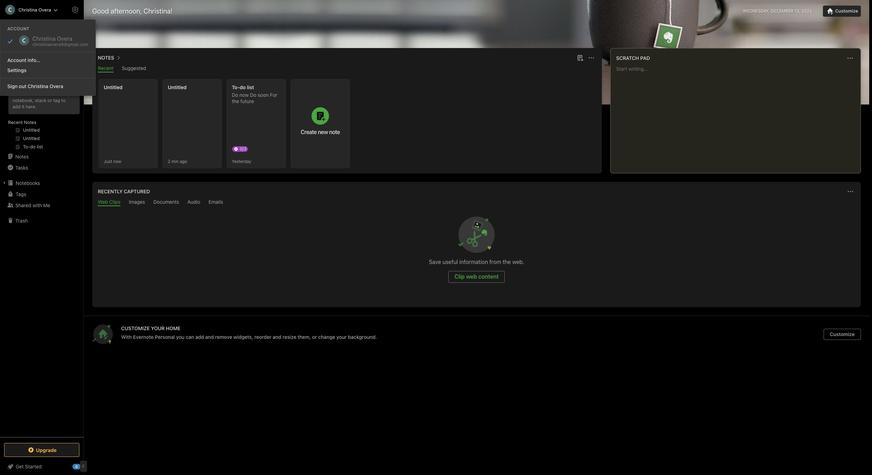Task type: locate. For each thing, give the bounding box(es) containing it.
click
[[13, 91, 23, 97]]

audio tab
[[188, 199, 200, 206]]

notes up tasks on the top left of page
[[15, 153, 29, 159]]

0 horizontal spatial recent
[[8, 119, 23, 125]]

group inside tree
[[0, 77, 83, 154]]

recent notes
[[8, 119, 36, 125]]

0 vertical spatial recent
[[98, 65, 114, 71]]

tasks
[[15, 165, 28, 171]]

wednesday,
[[744, 8, 770, 14]]

2
[[168, 159, 170, 164]]

1 and from the left
[[205, 334, 214, 340]]

0 vertical spatial your
[[22, 83, 32, 89]]

2 untitled from the left
[[168, 84, 187, 90]]

account up new
[[7, 26, 29, 31]]

recent down it on the left of page
[[8, 119, 23, 125]]

2023
[[802, 8, 812, 14]]

1 horizontal spatial your
[[337, 334, 347, 340]]

or right them,
[[312, 334, 317, 340]]

6
[[75, 464, 78, 469]]

notebooks link
[[0, 177, 83, 188]]

christina up search text field
[[18, 7, 37, 12]]

1 vertical spatial your
[[337, 334, 347, 340]]

tab list containing recent
[[94, 65, 601, 72]]

notes inside notes button
[[98, 55, 114, 61]]

your
[[151, 325, 165, 331]]

home link
[[0, 55, 84, 66]]

tags
[[16, 191, 26, 197]]

or inside customize your home with evernote personal you can add and remove widgets, reorder and resize them, or change your background.
[[312, 334, 317, 340]]

1 tab list from the top
[[94, 65, 601, 72]]

0 horizontal spatial the
[[24, 91, 31, 97]]

0 horizontal spatial now
[[113, 159, 121, 164]]

2 and from the left
[[273, 334, 281, 340]]

1 vertical spatial overa
[[50, 83, 63, 89]]

now inside to-do list do now do soon for the future
[[240, 92, 249, 98]]

More actions field
[[587, 53, 597, 63], [846, 53, 856, 63], [846, 187, 856, 196]]

new
[[15, 40, 25, 46]]

more actions field for scratch pad
[[846, 53, 856, 63]]

recent inside "group"
[[8, 119, 23, 125]]

your
[[22, 83, 32, 89], [337, 334, 347, 340]]

1 horizontal spatial and
[[273, 334, 281, 340]]

the
[[24, 91, 31, 97], [232, 98, 239, 104], [503, 259, 511, 265]]

the right from
[[503, 259, 511, 265]]

0 vertical spatial more actions image
[[846, 54, 855, 62]]

tree
[[0, 55, 84, 437]]

get
[[16, 464, 24, 470]]

upgrade
[[36, 447, 57, 453]]

0 vertical spatial the
[[24, 91, 31, 97]]

account up settings
[[7, 57, 26, 63]]

1 do from the left
[[232, 92, 238, 98]]

information
[[460, 259, 488, 265]]

christina inside field
[[18, 7, 37, 12]]

pad
[[641, 55, 650, 61]]

more actions image
[[846, 54, 855, 62], [847, 187, 855, 196]]

overa inside 'link'
[[50, 83, 63, 89]]

0 vertical spatial christina
[[18, 7, 37, 12]]

add inside customize your home with evernote personal you can add and remove widgets, reorder and resize them, or change your background.
[[195, 334, 204, 340]]

0 vertical spatial notes
[[98, 55, 114, 61]]

me
[[43, 202, 50, 208]]

a
[[55, 91, 57, 97]]

do down to-
[[232, 92, 238, 98]]

notes down here. at the left top of the page
[[24, 119, 36, 125]]

get started
[[16, 464, 42, 470]]

add inside icon on a note, notebook, stack or tag to add it here.
[[13, 104, 21, 109]]

new button
[[4, 37, 79, 49]]

1 horizontal spatial untitled
[[168, 84, 187, 90]]

tab list containing web clips
[[94, 199, 860, 206]]

captured
[[124, 188, 150, 194]]

1 horizontal spatial the
[[232, 98, 239, 104]]

do down list on the top left of the page
[[250, 92, 257, 98]]

1 vertical spatial account
[[7, 57, 26, 63]]

2 account from the top
[[7, 57, 26, 63]]

1 vertical spatial or
[[312, 334, 317, 340]]

add
[[13, 104, 21, 109], [195, 334, 204, 340]]

account info…
[[7, 57, 40, 63]]

save useful information from the web.
[[429, 259, 525, 265]]

2 tab list from the top
[[94, 199, 860, 206]]

icon on a note, notebook, stack or tag to add it here.
[[13, 91, 69, 109]]

group containing add your first shortcut
[[0, 77, 83, 154]]

sign
[[7, 83, 18, 89]]

future
[[241, 98, 254, 104]]

afternoon,
[[111, 7, 142, 15]]

and left remove
[[205, 334, 214, 340]]

clip web content
[[455, 273, 499, 280]]

customize button
[[824, 6, 861, 17], [824, 329, 861, 340]]

create
[[301, 129, 317, 135]]

good afternoon, christina!
[[92, 7, 173, 15]]

the left ...
[[24, 91, 31, 97]]

0 vertical spatial add
[[13, 104, 21, 109]]

create new note button
[[291, 79, 350, 169]]

it
[[22, 104, 24, 109]]

notes inside notes link
[[15, 153, 29, 159]]

soon
[[258, 92, 269, 98]]

1 horizontal spatial or
[[312, 334, 317, 340]]

the left future
[[232, 98, 239, 104]]

1 vertical spatial add
[[195, 334, 204, 340]]

0 horizontal spatial and
[[205, 334, 214, 340]]

0 horizontal spatial do
[[232, 92, 238, 98]]

overa up search text field
[[38, 7, 51, 12]]

clips
[[109, 199, 121, 205]]

1 vertical spatial tab list
[[94, 199, 860, 206]]

1 horizontal spatial recent
[[98, 65, 114, 71]]

0 vertical spatial now
[[240, 92, 249, 98]]

you
[[176, 334, 185, 340]]

web
[[98, 199, 108, 205]]

notes link
[[0, 151, 83, 162]]

None search field
[[9, 20, 75, 33]]

0 vertical spatial tab list
[[94, 65, 601, 72]]

1 vertical spatial christina
[[28, 83, 48, 89]]

untitled for min
[[168, 84, 187, 90]]

recent inside tab list
[[98, 65, 114, 71]]

christina inside 'link'
[[28, 83, 48, 89]]

0 horizontal spatial or
[[48, 97, 52, 103]]

scratch pad
[[617, 55, 650, 61]]

0 horizontal spatial your
[[22, 83, 32, 89]]

0 vertical spatial or
[[48, 97, 52, 103]]

trash
[[15, 218, 28, 223]]

settings
[[7, 67, 27, 73]]

suggested
[[122, 65, 146, 71]]

images tab
[[129, 199, 145, 206]]

now up future
[[240, 92, 249, 98]]

1 untitled from the left
[[104, 84, 123, 90]]

stack
[[35, 97, 46, 103]]

recent for recent notes
[[8, 119, 23, 125]]

2 vertical spatial notes
[[15, 153, 29, 159]]

scratch
[[617, 55, 639, 61]]

and left the resize
[[273, 334, 281, 340]]

0 vertical spatial overa
[[38, 7, 51, 12]]

1 vertical spatial more actions image
[[847, 187, 855, 196]]

notes up recent tab on the top
[[98, 55, 114, 61]]

useful
[[443, 259, 458, 265]]

2 horizontal spatial the
[[503, 259, 511, 265]]

images
[[129, 199, 145, 205]]

tab list
[[94, 65, 601, 72], [94, 199, 860, 206]]

1 vertical spatial the
[[232, 98, 239, 104]]

tags button
[[0, 188, 83, 200]]

web clips tab
[[98, 199, 121, 206]]

1 vertical spatial recent
[[8, 119, 23, 125]]

overa
[[38, 7, 51, 12], [50, 83, 63, 89]]

shared with me
[[15, 202, 50, 208]]

overa up a
[[50, 83, 63, 89]]

dropdown list menu
[[0, 49, 95, 91]]

shared with me link
[[0, 200, 83, 211]]

here.
[[26, 104, 36, 109]]

recent down notes button
[[98, 65, 114, 71]]

your right change
[[337, 334, 347, 340]]

Account field
[[0, 3, 58, 17]]

your inside customize your home with evernote personal you can add and remove widgets, reorder and resize them, or change your background.
[[337, 334, 347, 340]]

notebooks
[[16, 180, 40, 186]]

0 horizontal spatial add
[[13, 104, 21, 109]]

1 vertical spatial notes
[[24, 119, 36, 125]]

customize
[[121, 325, 150, 331]]

account inside account info… link
[[7, 57, 26, 63]]

1 horizontal spatial do
[[250, 92, 257, 98]]

1 horizontal spatial add
[[195, 334, 204, 340]]

web clips
[[98, 199, 121, 205]]

good
[[92, 7, 109, 15]]

add right can
[[195, 334, 204, 340]]

add left it on the left of page
[[13, 104, 21, 109]]

0 vertical spatial account
[[7, 26, 29, 31]]

the inside to-do list do now do soon for the future
[[232, 98, 239, 104]]

your up click the ...
[[22, 83, 32, 89]]

now right just
[[113, 159, 121, 164]]

them,
[[298, 334, 311, 340]]

notes
[[98, 55, 114, 61], [24, 119, 36, 125], [15, 153, 29, 159]]

christina up ...
[[28, 83, 48, 89]]

0 horizontal spatial untitled
[[104, 84, 123, 90]]

now
[[240, 92, 249, 98], [113, 159, 121, 164]]

1 vertical spatial now
[[113, 159, 121, 164]]

2 vertical spatial the
[[503, 259, 511, 265]]

or down the on on the top left
[[48, 97, 52, 103]]

1 horizontal spatial now
[[240, 92, 249, 98]]

create new note
[[301, 129, 340, 135]]

settings image
[[71, 6, 79, 14]]

group
[[0, 77, 83, 154]]

overa inside field
[[38, 7, 51, 12]]

tasks button
[[0, 162, 83, 173]]

tag
[[53, 97, 60, 103]]

to
[[61, 97, 66, 103]]

recent
[[98, 65, 114, 71], [8, 119, 23, 125]]

tree containing home
[[0, 55, 84, 437]]

1 account from the top
[[7, 26, 29, 31]]

home
[[15, 57, 29, 63]]



Task type: describe. For each thing, give the bounding box(es) containing it.
personal
[[155, 334, 175, 340]]

add your first shortcut
[[13, 83, 61, 89]]

click to collapse image
[[81, 462, 86, 471]]

more actions image
[[588, 54, 596, 62]]

with
[[33, 202, 42, 208]]

...
[[32, 91, 37, 97]]

evernote
[[133, 334, 154, 340]]

the inside "group"
[[24, 91, 31, 97]]

info…
[[28, 57, 40, 63]]

clip
[[455, 273, 465, 280]]

notes inside "group"
[[24, 119, 36, 125]]

recent tab
[[98, 65, 114, 72]]

your inside "group"
[[22, 83, 32, 89]]

trash link
[[0, 215, 83, 226]]

13,
[[795, 8, 801, 14]]

emails
[[209, 199, 223, 205]]

web
[[466, 273, 477, 280]]

click the ...
[[13, 91, 37, 97]]

icon
[[38, 91, 47, 97]]

recent for recent
[[98, 65, 114, 71]]

documents
[[153, 199, 179, 205]]

Search text field
[[9, 20, 75, 33]]

add
[[13, 83, 21, 89]]

from
[[490, 259, 502, 265]]

1 vertical spatial customize button
[[824, 329, 861, 340]]

december
[[771, 8, 794, 14]]

shortcuts button
[[0, 66, 83, 77]]

more actions image for recently captured
[[847, 187, 855, 196]]

upgrade button
[[4, 443, 79, 457]]

new
[[318, 129, 328, 135]]

scratch pad button
[[615, 54, 650, 62]]

account info… link
[[0, 55, 95, 65]]

untitled for now
[[104, 84, 123, 90]]

recently
[[98, 188, 123, 194]]

shortcuts
[[16, 68, 38, 74]]

0 vertical spatial customize button
[[824, 6, 861, 17]]

remove
[[215, 334, 232, 340]]

recently captured
[[98, 188, 150, 194]]

audio
[[188, 199, 200, 205]]

1 vertical spatial customize
[[830, 331, 855, 337]]

note,
[[58, 91, 69, 97]]

wednesday, december 13, 2023
[[744, 8, 812, 14]]

with
[[121, 334, 132, 340]]

shared
[[15, 202, 31, 208]]

tab list for notes
[[94, 65, 601, 72]]

christina overa
[[18, 7, 51, 12]]

ago
[[180, 159, 187, 164]]

sign out christina overa link
[[0, 81, 95, 91]]

tab list for recently captured
[[94, 199, 860, 206]]

change
[[318, 334, 335, 340]]

settings link
[[0, 65, 95, 75]]

christina!
[[144, 7, 173, 15]]

for
[[270, 92, 277, 98]]

list
[[247, 84, 254, 90]]

notebook,
[[13, 97, 34, 103]]

note
[[329, 129, 340, 135]]

reorder
[[255, 334, 272, 340]]

2 do from the left
[[250, 92, 257, 98]]

account for account info…
[[7, 57, 26, 63]]

the inside web clips tab panel
[[503, 259, 511, 265]]

documents tab
[[153, 199, 179, 206]]

0 vertical spatial customize
[[836, 8, 859, 14]]

Help and Learning task checklist field
[[0, 461, 84, 472]]

or inside icon on a note, notebook, stack or tag to add it here.
[[48, 97, 52, 103]]

to-do list do now do soon for the future
[[232, 84, 277, 104]]

content
[[479, 273, 499, 280]]

more actions image for scratch pad
[[846, 54, 855, 62]]

just
[[104, 159, 112, 164]]

expand notebooks image
[[2, 180, 7, 186]]

Start writing… text field
[[617, 66, 861, 168]]

home
[[166, 325, 180, 331]]

web clips tab panel
[[92, 206, 861, 307]]

recent tab panel
[[92, 72, 602, 173]]

resize
[[283, 334, 297, 340]]

save
[[429, 259, 441, 265]]

first
[[33, 83, 42, 89]]

emails tab
[[209, 199, 223, 206]]

min
[[172, 159, 179, 164]]

web.
[[513, 259, 525, 265]]

do
[[240, 84, 246, 90]]

started
[[25, 464, 42, 470]]

on
[[48, 91, 53, 97]]

0/3
[[240, 146, 247, 152]]

notes button
[[96, 54, 123, 62]]

more actions field for recently captured
[[846, 187, 856, 196]]

can
[[186, 334, 194, 340]]

to-
[[232, 84, 240, 90]]

suggested tab
[[122, 65, 146, 72]]

account for account
[[7, 26, 29, 31]]

clip web content button
[[449, 271, 505, 283]]

sign out christina overa
[[7, 83, 63, 89]]



Task type: vqa. For each thing, say whether or not it's contained in the screenshot.
search box
yes



